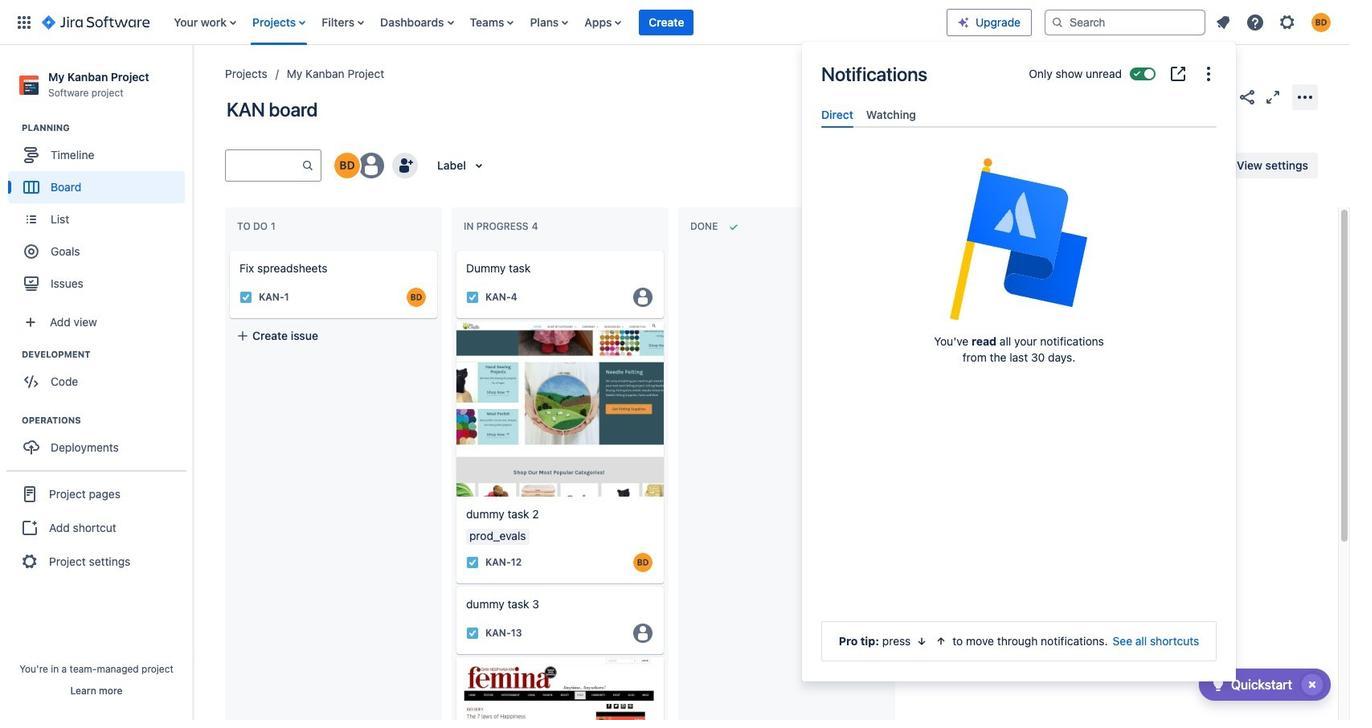 Task type: locate. For each thing, give the bounding box(es) containing it.
1 heading from the top
[[22, 122, 192, 134]]

add people image
[[396, 156, 415, 175]]

1 vertical spatial heading
[[22, 348, 192, 361]]

task image up task icon
[[466, 556, 479, 569]]

enter full screen image
[[1264, 87, 1283, 107]]

2 create issue image from the left
[[445, 240, 465, 259]]

sidebar navigation image
[[175, 64, 211, 96]]

task image down to do element
[[240, 291, 252, 304]]

3 heading from the top
[[22, 414, 192, 427]]

Search field
[[1045, 9, 1206, 35]]

create issue image down "in progress" 'element'
[[445, 240, 465, 259]]

dismiss quickstart image
[[1300, 672, 1326, 698]]

1 create issue image from the left
[[219, 240, 238, 259]]

your profile and settings image
[[1312, 12, 1331, 32]]

None search field
[[1045, 9, 1206, 35]]

task image down "in progress" 'element'
[[466, 291, 479, 304]]

create issue image
[[219, 240, 238, 259], [445, 240, 465, 259]]

0 horizontal spatial create issue image
[[219, 240, 238, 259]]

heading for development image
[[22, 348, 192, 361]]

2 heading from the top
[[22, 348, 192, 361]]

create issue image for "in progress" 'element'
[[445, 240, 465, 259]]

appswitcher icon image
[[14, 12, 34, 32]]

development image
[[2, 345, 22, 364]]

list item
[[640, 0, 694, 45]]

notifications image
[[1214, 12, 1233, 32]]

task image
[[466, 627, 479, 640]]

tab panel
[[815, 128, 1224, 142]]

task image for "in progress" 'element'
[[466, 291, 479, 304]]

tab list
[[815, 101, 1224, 128]]

heading
[[22, 122, 192, 134], [22, 348, 192, 361], [22, 414, 192, 427]]

2 vertical spatial heading
[[22, 414, 192, 427]]

sidebar element
[[0, 45, 193, 720]]

task image
[[240, 291, 252, 304], [466, 291, 479, 304], [466, 556, 479, 569]]

create issue image down to do element
[[219, 240, 238, 259]]

in progress element
[[464, 220, 542, 232]]

heading for 'operations' icon
[[22, 414, 192, 427]]

help image
[[1246, 12, 1266, 32]]

banner
[[0, 0, 1351, 45]]

group
[[8, 122, 192, 305], [8, 348, 192, 403], [8, 414, 192, 469], [6, 470, 187, 585]]

dialog
[[802, 42, 1237, 682]]

to do element
[[237, 220, 279, 232]]

0 vertical spatial heading
[[22, 122, 192, 134]]

jira software image
[[42, 12, 150, 32], [42, 12, 150, 32]]

list
[[166, 0, 947, 45], [1209, 8, 1341, 37]]

Search this board text field
[[226, 151, 302, 180]]

1 horizontal spatial create issue image
[[445, 240, 465, 259]]



Task type: describe. For each thing, give the bounding box(es) containing it.
settings image
[[1278, 12, 1298, 32]]

1 horizontal spatial list
[[1209, 8, 1341, 37]]

open notifications in a new tab image
[[1169, 64, 1188, 84]]

0 horizontal spatial list
[[166, 0, 947, 45]]

arrow up image
[[935, 635, 948, 648]]

task image for to do element
[[240, 291, 252, 304]]

primary element
[[10, 0, 947, 45]]

arrow down image
[[916, 635, 929, 648]]

star kan board image
[[1212, 87, 1232, 107]]

group for planning image
[[8, 122, 192, 305]]

group for development image
[[8, 348, 192, 403]]

group for 'operations' icon
[[8, 414, 192, 469]]

goal image
[[24, 245, 39, 259]]

operations image
[[2, 411, 22, 430]]

more actions image
[[1296, 87, 1315, 107]]

planning image
[[2, 118, 22, 138]]

more image
[[1200, 64, 1219, 84]]

create issue image for to do element
[[219, 240, 238, 259]]

search image
[[1052, 16, 1065, 29]]

heading for planning image
[[22, 122, 192, 134]]



Task type: vqa. For each thing, say whether or not it's contained in the screenshot.
group for PLANNING Image
yes



